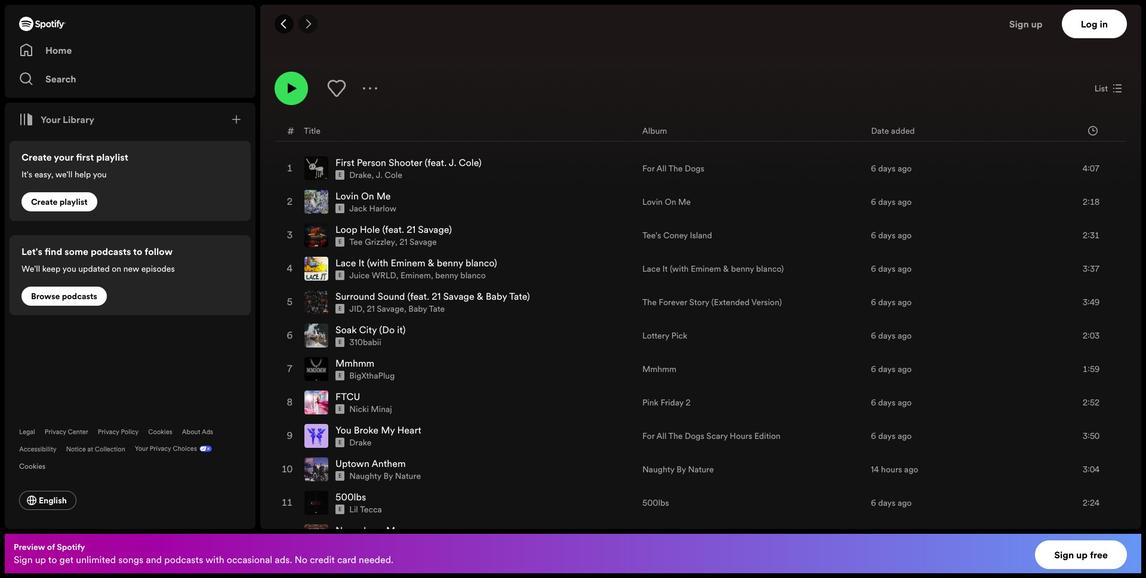 Task type: locate. For each thing, give the bounding box(es) containing it.
for all the dogs scary hours edition
[[643, 430, 781, 442]]

2 horizontal spatial sign
[[1055, 548, 1074, 561]]

7 6 from the top
[[871, 363, 876, 375]]

podcasts up on
[[91, 245, 131, 258]]

2 dogs from the top
[[685, 430, 705, 442]]

(with for lace it (with eminem & benny blanco)
[[670, 263, 689, 275]]

8 6 days ago from the top
[[871, 397, 912, 409]]

spotify inside preview of spotify sign up to get unlimited songs and podcasts with occasional ads. no credit card needed.
[[57, 541, 85, 553]]

create up the easy,
[[21, 150, 52, 164]]

your
[[54, 150, 74, 164]]

for down pink at the bottom right
[[643, 430, 655, 442]]

3 e from the top
[[339, 238, 342, 246]]

notice at collection link
[[66, 445, 125, 454]]

naughty by nature link up "tecca"
[[349, 470, 421, 482]]

create inside button
[[31, 196, 58, 208]]

spotify
[[291, 30, 320, 42], [57, 541, 85, 553]]

2 horizontal spatial privacy
[[150, 444, 171, 453]]

1 vertical spatial to
[[48, 553, 57, 566]]

0 horizontal spatial &
[[428, 256, 435, 269]]

shooter
[[389, 156, 423, 169]]

explicit element up surround
[[336, 271, 345, 280]]

0 horizontal spatial lovin
[[336, 189, 359, 203]]

anthem
[[372, 457, 406, 470]]

1 horizontal spatial on
[[665, 196, 676, 208]]

me inside lovin on me e
[[377, 189, 391, 203]]

8 explicit element from the top
[[336, 404, 345, 414]]

naughty by nature up "tecca"
[[349, 470, 421, 482]]

3:37
[[1083, 263, 1100, 275]]

on inside lovin on me e
[[361, 189, 374, 203]]

11 e from the top
[[339, 506, 342, 513]]

6 for lovin on me
[[871, 196, 876, 208]]

playlist inside button
[[60, 196, 88, 208]]

0 horizontal spatial savage
[[377, 303, 404, 315]]

eminem down tee grizzley , 21 savage
[[391, 256, 426, 269]]

0 horizontal spatial by
[[384, 470, 393, 482]]

7 e from the top
[[339, 372, 342, 379]]

1 horizontal spatial cookies link
[[148, 428, 172, 437]]

e inside ftcu e
[[339, 406, 342, 413]]

0 horizontal spatial lovin on me link
[[336, 189, 391, 203]]

21 left savage)
[[407, 223, 416, 236]]

1 vertical spatial harlow
[[369, 203, 397, 214]]

savage up lace it (with eminem & benny blanco) e
[[410, 236, 437, 248]]

(with for lace it (with eminem & benny blanco) e
[[367, 256, 388, 269]]

lovin up tee's
[[643, 196, 663, 208]]

0 horizontal spatial naughty by nature link
[[349, 470, 421, 482]]

8 6 from the top
[[871, 397, 876, 409]]

drake link up 'uptown'
[[349, 437, 372, 449]]

0 horizontal spatial naughty by nature
[[349, 470, 421, 482]]

harlow inside the "lovin on me" cell
[[369, 203, 397, 214]]

eminem up surround sound (feat. 21 savage & baby tate) link
[[401, 269, 431, 281]]

dogs left the scary in the bottom of the page
[[685, 430, 705, 442]]

podcasts left with
[[164, 553, 203, 566]]

playlist down help
[[60, 196, 88, 208]]

6 for ftcu
[[871, 397, 876, 409]]

lovin
[[336, 189, 359, 203], [643, 196, 663, 208]]

up left log
[[1032, 17, 1043, 30]]

14 hours ago
[[871, 464, 919, 475]]

up
[[1032, 17, 1043, 30], [1077, 548, 1088, 561], [35, 553, 46, 566]]

5 e from the top
[[339, 305, 342, 312]]

privacy up collection
[[98, 428, 119, 437]]

11 explicit element from the top
[[336, 505, 345, 514]]

0 horizontal spatial lace
[[336, 256, 356, 269]]

it down "tee"
[[359, 256, 365, 269]]

explicit element inside "500lbs" cell
[[336, 505, 345, 514]]

spotify image
[[19, 17, 66, 31]]

4 6 days ago from the top
[[871, 263, 912, 275]]

21 savage link inside cell
[[367, 303, 404, 315]]

e down soak
[[339, 339, 342, 346]]

3 days from the top
[[879, 229, 896, 241]]

4 explicit element from the top
[[336, 271, 345, 280]]

1 vertical spatial playlist
[[60, 196, 88, 208]]

naughty by nature link
[[643, 464, 714, 475], [349, 470, 421, 482]]

on for lovin on me
[[665, 196, 676, 208]]

accessibility link
[[19, 445, 57, 454]]

mmhmm for mmhmm e
[[336, 357, 375, 370]]

naughty inside uptown anthem "cell"
[[349, 470, 382, 482]]

1 horizontal spatial mmhmm
[[643, 363, 677, 375]]

sign for sign up free
[[1055, 548, 1074, 561]]

6 days ago for ftcu
[[871, 397, 912, 409]]

privacy policy
[[98, 428, 139, 437]]

5 6 days ago from the top
[[871, 296, 912, 308]]

1 vertical spatial juice
[[349, 269, 370, 281]]

harlow up loop hole (feat. 21 savage) link
[[369, 203, 397, 214]]

1 horizontal spatial playlist
[[96, 150, 128, 164]]

1 horizontal spatial up
[[1032, 17, 1043, 30]]

benny up surround sound (feat. 21 savage & baby tate) link
[[435, 269, 459, 281]]

up for sign up
[[1032, 17, 1043, 30]]

surround
[[336, 290, 375, 303]]

me for never lose me
[[386, 524, 401, 537]]

explicit element inside uptown anthem "cell"
[[336, 471, 345, 481]]

6 days ago
[[871, 163, 912, 174], [871, 196, 912, 208], [871, 229, 912, 241], [871, 263, 912, 275], [871, 296, 912, 308], [871, 330, 912, 342], [871, 363, 912, 375], [871, 397, 912, 409], [871, 430, 912, 442], [871, 497, 912, 509]]

0 horizontal spatial naughty
[[349, 470, 382, 482]]

lace it (with eminem & benny blanco) link up "the forever story (extended version)" link
[[643, 263, 784, 275]]

ftcu cell
[[305, 386, 633, 419]]

edition
[[755, 430, 781, 442]]

new
[[123, 263, 139, 275]]

lovin on me e
[[336, 189, 391, 212]]

the for first person shooter (feat. j. cole)
[[669, 163, 683, 174]]

naughty by nature inside uptown anthem "cell"
[[349, 470, 421, 482]]

1 explicit element from the top
[[336, 170, 345, 180]]

podcasts
[[91, 245, 131, 258], [62, 290, 97, 302], [164, 553, 203, 566]]

tee's coney island
[[643, 229, 712, 241]]

lottery pick link
[[643, 330, 688, 342]]

city
[[359, 323, 377, 336]]

& for lace it (with eminem & benny blanco) e
[[428, 256, 435, 269]]

drake for drake , j. cole
[[349, 169, 372, 181]]

0 vertical spatial podcasts
[[91, 245, 131, 258]]

days
[[879, 163, 896, 174], [879, 196, 896, 208], [879, 229, 896, 241], [879, 263, 896, 275], [879, 296, 896, 308], [879, 330, 896, 342], [879, 363, 896, 375], [879, 397, 896, 409], [879, 430, 896, 442], [879, 497, 896, 509]]

explicit element down soak
[[336, 338, 345, 347]]

music
[[275, 12, 298, 24]]

you for first
[[93, 168, 107, 180]]

never lose me
[[336, 524, 401, 537]]

6 6 days ago from the top
[[871, 330, 912, 342]]

2 all from the top
[[657, 430, 667, 442]]

explicit element inside you broke my heart cell
[[336, 438, 345, 447]]

your for your privacy choices
[[135, 444, 148, 453]]

1 vertical spatial dogs
[[685, 430, 705, 442]]

spotify link
[[291, 30, 320, 42]]

playlist right first
[[96, 150, 128, 164]]

5 6 from the top
[[871, 296, 876, 308]]

1 vertical spatial you
[[62, 263, 76, 275]]

ago for ftcu
[[898, 397, 912, 409]]

6 days ago for loop hole (feat. 21 savage)
[[871, 229, 912, 241]]

days for first person shooter (feat. j. cole)
[[879, 163, 896, 174]]

e inside surround sound (feat. 21 savage & baby tate) e
[[339, 305, 342, 312]]

explicit element inside surround sound (feat. 21 savage & baby tate) cell
[[336, 304, 345, 314]]

1 6 from the top
[[871, 163, 876, 174]]

(feat. inside surround sound (feat. 21 savage & baby tate) e
[[408, 290, 429, 303]]

explicit element down the ftcu
[[336, 404, 345, 414]]

privacy center
[[45, 428, 88, 437]]

1 vertical spatial and
[[146, 553, 162, 566]]

e inside loop hole (feat. 21 savage) e
[[339, 238, 342, 246]]

4 e from the top
[[339, 272, 342, 279]]

0 horizontal spatial your
[[41, 113, 60, 126]]

baby left 'tate'
[[409, 303, 427, 315]]

0 horizontal spatial (with
[[367, 256, 388, 269]]

tate)
[[509, 290, 530, 303]]

explicit element inside loop hole (feat. 21 savage) "cell"
[[336, 237, 345, 247]]

0 horizontal spatial playlist
[[60, 196, 88, 208]]

1 all from the top
[[657, 163, 667, 174]]

1 horizontal spatial juice
[[411, 12, 431, 24]]

find
[[45, 245, 62, 258]]

you
[[93, 168, 107, 180], [62, 263, 76, 275]]

center
[[68, 428, 88, 437]]

explicit element down 'uptown'
[[336, 471, 345, 481]]

1 vertical spatial jack
[[349, 203, 367, 214]]

explicit element inside lace it (with eminem & benny blanco) cell
[[336, 271, 345, 280]]

benny
[[437, 256, 463, 269], [731, 263, 754, 275], [435, 269, 459, 281]]

juice left wrld.
[[411, 12, 431, 24]]

10 explicit element from the top
[[336, 471, 345, 481]]

1 horizontal spatial your
[[135, 444, 148, 453]]

create down the easy,
[[31, 196, 58, 208]]

6 explicit element from the top
[[336, 338, 345, 347]]

follow
[[145, 245, 173, 258]]

baby inside surround sound (feat. 21 savage & baby tate) e
[[486, 290, 507, 303]]

loop hole (feat. 21 savage) cell
[[305, 219, 633, 252]]

0 vertical spatial cookies link
[[148, 428, 172, 437]]

2 e from the top
[[339, 205, 342, 212]]

naughty by nature link down 'for all the dogs scary hours edition' link
[[643, 464, 714, 475]]

1 vertical spatial (feat.
[[382, 223, 404, 236]]

nature for naughty by nature link to the right
[[688, 464, 714, 475]]

0 vertical spatial dogs
[[685, 163, 705, 174]]

cookies for bottom cookies link
[[19, 461, 45, 471]]

2 for from the top
[[643, 430, 655, 442]]

21 savage link up lace it (with eminem & benny blanco) e
[[400, 236, 437, 248]]

6 6 from the top
[[871, 330, 876, 342]]

privacy inside button
[[150, 444, 171, 453]]

savage inside loop hole (feat. 21 savage) "cell"
[[410, 236, 437, 248]]

e inside first person shooter (feat. j. cole) e
[[339, 172, 342, 179]]

sign inside preview of spotify sign up to get unlimited songs and podcasts with occasional ads. no credit card needed.
[[14, 553, 33, 566]]

1 horizontal spatial &
[[477, 290, 484, 303]]

0 vertical spatial 21 savage link
[[400, 236, 437, 248]]

7 days from the top
[[879, 363, 896, 375]]

1 e from the top
[[339, 172, 342, 179]]

let's
[[21, 245, 42, 258]]

1 horizontal spatial (with
[[670, 263, 689, 275]]

9 explicit element from the top
[[336, 438, 345, 447]]

explicit element down you
[[336, 438, 345, 447]]

0 horizontal spatial it
[[359, 256, 365, 269]]

for for you broke my heart
[[643, 430, 655, 442]]

2 horizontal spatial &
[[723, 263, 729, 275]]

to left get
[[48, 553, 57, 566]]

0 vertical spatial cookies
[[148, 428, 172, 437]]

2 days from the top
[[879, 196, 896, 208]]

help
[[75, 168, 91, 180]]

ago for uptown anthem
[[905, 464, 919, 475]]

2 cell from the left
[[643, 520, 862, 552]]

create for your
[[21, 150, 52, 164]]

e up surround
[[339, 272, 342, 279]]

9 e from the top
[[339, 439, 342, 446]]

mmhmm down "310babii" on the bottom
[[336, 357, 375, 370]]

2 6 from the top
[[871, 196, 876, 208]]

up left 'free'
[[1077, 548, 1088, 561]]

all up lovin on me
[[657, 163, 667, 174]]

(do
[[379, 323, 395, 336]]

(with
[[367, 256, 388, 269], [670, 263, 689, 275]]

days for lovin on me
[[879, 196, 896, 208]]

1 vertical spatial for
[[643, 430, 655, 442]]

credit
[[310, 553, 335, 566]]

savage inside surround sound (feat. 21 savage & baby tate) e
[[443, 290, 475, 303]]

benny inside lace it (with eminem & benny blanco) e
[[437, 256, 463, 269]]

blanco) inside lace it (with eminem & benny blanco) e
[[466, 256, 497, 269]]

0 horizontal spatial cookies link
[[19, 459, 55, 472]]

5 explicit element from the top
[[336, 304, 345, 314]]

# column header
[[287, 120, 294, 141]]

e down you
[[339, 439, 342, 446]]

legal link
[[19, 428, 35, 437]]

sign inside sign up free button
[[1055, 548, 1074, 561]]

0 horizontal spatial spotify
[[57, 541, 85, 553]]

lace down "tee"
[[336, 256, 356, 269]]

0 vertical spatial drake
[[349, 169, 372, 181]]

3 cell from the left
[[871, 520, 1035, 552]]

your down the policy
[[135, 444, 148, 453]]

you
[[336, 424, 352, 437]]

nature inside uptown anthem "cell"
[[395, 470, 421, 482]]

lovin on me link down drake , j. cole
[[336, 189, 391, 203]]

(feat. right "hole"
[[382, 223, 404, 236]]

1 horizontal spatial blanco)
[[756, 263, 784, 275]]

2 horizontal spatial up
[[1077, 548, 1088, 561]]

1 drake from the top
[[349, 169, 372, 181]]

6 days ago for 500lbs
[[871, 497, 912, 509]]

privacy left choices
[[150, 444, 171, 453]]

and left wrld.
[[395, 12, 409, 24]]

0 vertical spatial the
[[669, 163, 683, 174]]

surround sound (feat. 21 savage & baby tate) cell
[[305, 286, 633, 318]]

e inside 500lbs e
[[339, 506, 342, 513]]

1 horizontal spatial 500lbs link
[[643, 497, 669, 509]]

(with inside lace it (with eminem & benny blanco) e
[[367, 256, 388, 269]]

e inside mmhmm e
[[339, 372, 342, 379]]

lace it (with eminem & benny blanco) cell
[[305, 253, 633, 285]]

eminem inside lace it (with eminem & benny blanco) e
[[391, 256, 426, 269]]

podcasts down updated
[[62, 290, 97, 302]]

surround sound (feat. 21 savage & baby tate) e
[[336, 290, 530, 312]]

days for loop hole (feat. 21 savage)
[[879, 229, 896, 241]]

e up loop
[[339, 205, 342, 212]]

explicit element inside soak city (do it) cell
[[336, 338, 345, 347]]

naughty by nature for naughty by nature link within the uptown anthem "cell"
[[349, 470, 421, 482]]

for up lovin on me
[[643, 163, 655, 174]]

6 days ago for lace it (with eminem & benny blanco)
[[871, 263, 912, 275]]

cookies link up your privacy choices button
[[148, 428, 172, 437]]

mmhmm link down "lottery"
[[643, 363, 677, 375]]

10 e from the top
[[339, 472, 342, 480]]

0 horizontal spatial you
[[62, 263, 76, 275]]

up inside preview of spotify sign up to get unlimited songs and podcasts with occasional ads. no credit card needed.
[[35, 553, 46, 566]]

blanco) for lace it (with eminem & benny blanco) e
[[466, 256, 497, 269]]

to up new
[[133, 245, 142, 258]]

0 horizontal spatial blanco)
[[466, 256, 497, 269]]

310babii
[[349, 336, 381, 348]]

preview
[[14, 541, 45, 553]]

mmhmm link
[[336, 357, 375, 370], [643, 363, 677, 375]]

10 days from the top
[[879, 497, 896, 509]]

0 horizontal spatial mmhmm link
[[336, 357, 375, 370]]

1 horizontal spatial naughty by nature
[[643, 464, 714, 475]]

lovin up loop
[[336, 189, 359, 203]]

tee grizzley link
[[349, 236, 395, 248]]

days for surround sound (feat. 21 savage & baby tate)
[[879, 296, 896, 308]]

lovin on me
[[643, 196, 691, 208]]

jack harlow link
[[349, 203, 397, 214]]

log in
[[1081, 17, 1108, 30]]

english
[[39, 494, 67, 506]]

& inside lace it (with eminem & benny blanco) e
[[428, 256, 435, 269]]

List button
[[1090, 79, 1127, 98]]

1 vertical spatial your
[[135, 444, 148, 453]]

and inside preview of spotify sign up to get unlimited songs and podcasts with occasional ads. no credit card needed.
[[146, 553, 162, 566]]

0 vertical spatial (feat.
[[425, 156, 447, 169]]

ago for you broke my heart
[[898, 430, 912, 442]]

mmhmm down "lottery"
[[643, 363, 677, 375]]

coney
[[664, 229, 688, 241]]

me
[[377, 189, 391, 203], [679, 196, 691, 208], [386, 524, 401, 537]]

9 days from the top
[[879, 430, 896, 442]]

8 days from the top
[[879, 397, 896, 409]]

1 horizontal spatial j.
[[449, 156, 456, 169]]

0 horizontal spatial mmhmm
[[336, 357, 375, 370]]

explicit element
[[336, 170, 345, 180], [336, 204, 345, 213], [336, 237, 345, 247], [336, 271, 345, 280], [336, 304, 345, 314], [336, 338, 345, 347], [336, 371, 345, 381], [336, 404, 345, 414], [336, 438, 345, 447], [336, 471, 345, 481], [336, 505, 345, 514]]

6 for you broke my heart
[[871, 430, 876, 442]]

1 vertical spatial 21 savage link
[[367, 303, 404, 315]]

4 days from the top
[[879, 263, 896, 275]]

1 horizontal spatial by
[[677, 464, 686, 475]]

you inside create your first playlist it's easy, we'll help you
[[93, 168, 107, 180]]

lace down tee's
[[643, 263, 661, 275]]

drake link up lovin on me e
[[349, 169, 372, 181]]

blanco) up version)
[[756, 263, 784, 275]]

on for lovin on me e
[[361, 189, 374, 203]]

ago for mmhmm
[[898, 363, 912, 375]]

1 vertical spatial drake
[[349, 437, 372, 449]]

loop
[[336, 223, 357, 236]]

1 horizontal spatial lace
[[643, 263, 661, 275]]

nature down 'for all the dogs scary hours edition' link
[[688, 464, 714, 475]]

the up lovin on me
[[669, 163, 683, 174]]

4 cell from the left
[[1045, 520, 1117, 552]]

0 horizontal spatial juice
[[349, 269, 370, 281]]

surround sound (feat. 21 savage & baby tate) link
[[336, 290, 530, 303]]

dogs down the '#' row
[[685, 163, 705, 174]]

explicit element left the lil
[[336, 505, 345, 514]]

explicit element inside ftcu cell
[[336, 404, 345, 414]]

to inside let's find some podcasts to follow we'll keep you updated on new episodes
[[133, 245, 142, 258]]

1 horizontal spatial naughty
[[643, 464, 675, 475]]

me up tee's coney island
[[679, 196, 691, 208]]

0 vertical spatial playlist
[[96, 150, 128, 164]]

2 vertical spatial (feat.
[[408, 290, 429, 303]]

(feat. right shooter
[[425, 156, 447, 169]]

e inside lovin on me e
[[339, 205, 342, 212]]

7 6 days ago from the top
[[871, 363, 912, 375]]

1 horizontal spatial 500lbs
[[643, 497, 669, 509]]

mmhmm inside cell
[[336, 357, 375, 370]]

explicit element inside 'first person shooter (feat. j. cole)' 'cell'
[[336, 170, 345, 180]]

500lbs inside cell
[[336, 490, 366, 504]]

9 6 from the top
[[871, 430, 876, 442]]

1 vertical spatial create
[[31, 196, 58, 208]]

lovin for lovin on me
[[643, 196, 663, 208]]

your left "library"
[[41, 113, 60, 126]]

cell
[[285, 520, 295, 552], [643, 520, 862, 552], [871, 520, 1035, 552], [1045, 520, 1117, 552]]

0 vertical spatial create
[[21, 150, 52, 164]]

2 vertical spatial the
[[669, 430, 683, 442]]

explicit element inside the "lovin on me" cell
[[336, 204, 345, 213]]

cookies
[[148, 428, 172, 437], [19, 461, 45, 471]]

savage up (do
[[377, 303, 404, 315]]

1 horizontal spatial baby
[[486, 290, 507, 303]]

the down the friday
[[669, 430, 683, 442]]

eminem for juice wrld , eminem , benny blanco
[[401, 269, 431, 281]]

6 days ago for lovin on me
[[871, 196, 912, 208]]

lace
[[336, 256, 356, 269], [643, 263, 661, 275]]

savage down benny blanco link
[[443, 290, 475, 303]]

1 horizontal spatial you
[[93, 168, 107, 180]]

5 days from the top
[[879, 296, 896, 308]]

e inside you broke my heart e
[[339, 439, 342, 446]]

(feat. for savage
[[408, 290, 429, 303]]

, inside 'first person shooter (feat. j. cole)' 'cell'
[[372, 169, 374, 181]]

naughty by nature link inside uptown anthem "cell"
[[349, 470, 421, 482]]

up inside top bar and user menu element
[[1032, 17, 1043, 30]]

benny up (extended
[[731, 263, 754, 275]]

podcasts inside preview of spotify sign up to get unlimited songs and podcasts with occasional ads. no credit card needed.
[[164, 553, 203, 566]]

0 horizontal spatial privacy
[[45, 428, 66, 437]]

1 days from the top
[[879, 163, 896, 174]]

21 down 'juice wrld , eminem , benny blanco'
[[432, 290, 441, 303]]

8 e from the top
[[339, 406, 342, 413]]

by inside uptown anthem "cell"
[[384, 470, 393, 482]]

1 6 days ago from the top
[[871, 163, 912, 174]]

0 vertical spatial your
[[41, 113, 60, 126]]

0 horizontal spatial nature
[[395, 470, 421, 482]]

1 vertical spatial spotify
[[57, 541, 85, 553]]

500lbs
[[336, 490, 366, 504], [643, 497, 669, 509]]

j. cole link
[[376, 169, 402, 181]]

lace inside lace it (with eminem & benny blanco) e
[[336, 256, 356, 269]]

6 e from the top
[[339, 339, 342, 346]]

0 vertical spatial you
[[93, 168, 107, 180]]

you right help
[[93, 168, 107, 180]]

0 horizontal spatial sign
[[14, 553, 33, 566]]

6 days from the top
[[879, 330, 896, 342]]

lovin inside lovin on me e
[[336, 189, 359, 203]]

1 horizontal spatial cookies
[[148, 428, 172, 437]]

1 horizontal spatial to
[[133, 245, 142, 258]]

create inside create your first playlist it's easy, we'll help you
[[21, 150, 52, 164]]

episodes
[[141, 263, 175, 275]]

2 drake from the top
[[349, 437, 372, 449]]

lovin on me link down "for all the dogs"
[[643, 196, 691, 208]]

home
[[45, 44, 72, 57]]

me right lose
[[386, 524, 401, 537]]

and right songs
[[146, 553, 162, 566]]

drake,
[[320, 12, 344, 24]]

jack up "hole"
[[349, 203, 367, 214]]

date added
[[872, 125, 915, 137]]

mmhmm
[[336, 357, 375, 370], [643, 363, 677, 375]]

it up forever
[[663, 263, 668, 275]]

0 horizontal spatial 500lbs
[[336, 490, 366, 504]]

21 inside loop hole (feat. 21 savage) e
[[407, 223, 416, 236]]

10 6 from the top
[[871, 497, 876, 509]]

main element
[[5, 5, 256, 529]]

me for lovin on me
[[679, 196, 691, 208]]

benny down loop hole (feat. 21 savage) "cell"
[[437, 256, 463, 269]]

soak city (do it) link
[[336, 323, 406, 336]]

0 horizontal spatial to
[[48, 553, 57, 566]]

3 6 days ago from the top
[[871, 229, 912, 241]]

broke
[[354, 424, 379, 437]]

tee's
[[643, 229, 661, 241]]

privacy left the 'center'
[[45, 428, 66, 437]]

home link
[[19, 38, 241, 62]]

1 for from the top
[[643, 163, 655, 174]]

1 vertical spatial cookies
[[19, 461, 45, 471]]

up left of
[[35, 553, 46, 566]]

7 explicit element from the top
[[336, 371, 345, 381]]

(feat. down 'juice wrld , eminem , benny blanco'
[[408, 290, 429, 303]]

21 inside surround sound (feat. 21 savage & baby tate) e
[[432, 290, 441, 303]]

never lose me link
[[336, 524, 401, 537]]

# row
[[275, 120, 1127, 142]]

eminem for lace it (with eminem & benny blanco) e
[[391, 256, 426, 269]]

1 vertical spatial drake link
[[349, 437, 372, 449]]

dogs for first person shooter (feat. j. cole)
[[685, 163, 705, 174]]

500lbs cell
[[305, 487, 633, 519]]

preview of spotify sign up to get unlimited songs and podcasts with occasional ads. no credit card needed.
[[14, 541, 394, 566]]

1 dogs from the top
[[685, 163, 705, 174]]

baby left 'tate)'
[[486, 290, 507, 303]]

1 horizontal spatial nature
[[688, 464, 714, 475]]

by down 'for all the dogs scary hours edition' link
[[677, 464, 686, 475]]

2 horizontal spatial savage
[[443, 290, 475, 303]]

1 horizontal spatial sign
[[1010, 17, 1029, 30]]

0 vertical spatial for
[[643, 163, 655, 174]]

spotify right of
[[57, 541, 85, 553]]

0 horizontal spatial 500lbs link
[[336, 490, 366, 504]]

blanco) down loop hole (feat. 21 savage) "cell"
[[466, 256, 497, 269]]

naughty
[[643, 464, 675, 475], [349, 470, 382, 482]]

0 vertical spatial and
[[395, 12, 409, 24]]

4 6 from the top
[[871, 263, 876, 275]]

jack right "drake,"
[[346, 12, 364, 24]]

0 vertical spatial drake link
[[349, 169, 372, 181]]

days for soak city (do it)
[[879, 330, 896, 342]]

list
[[1095, 83, 1108, 94]]

the left forever
[[643, 296, 657, 308]]

harlow
[[366, 12, 393, 24], [369, 203, 397, 214]]

explicit element inside mmhmm cell
[[336, 371, 345, 381]]

1 horizontal spatial lovin
[[643, 196, 663, 208]]

drake link
[[349, 169, 372, 181], [349, 437, 372, 449]]

500lbs link
[[336, 490, 366, 504], [643, 497, 669, 509]]

explicit element for mmhmm
[[336, 371, 345, 381]]

& for lace it (with eminem & benny blanco)
[[723, 263, 729, 275]]

1 horizontal spatial privacy
[[98, 428, 119, 437]]

all down pink friday 2 link
[[657, 430, 667, 442]]

create your first playlist it's easy, we'll help you
[[21, 150, 128, 180]]

1 horizontal spatial naughty by nature link
[[643, 464, 714, 475]]

playlist
[[96, 150, 128, 164], [60, 196, 88, 208]]

harlow right "drake,"
[[366, 12, 393, 24]]

let's find some podcasts to follow we'll keep you updated on new episodes
[[21, 245, 175, 275]]

nature for naughty by nature link within the uptown anthem "cell"
[[395, 470, 421, 482]]

3 explicit element from the top
[[336, 237, 345, 247]]

& left benny blanco link
[[428, 256, 435, 269]]

sign inside sign up button
[[1010, 17, 1029, 30]]

2 explicit element from the top
[[336, 204, 345, 213]]

on down "for all the dogs"
[[665, 196, 676, 208]]

go forward image
[[303, 19, 313, 29]]

for all the dogs
[[643, 163, 705, 174]]

0 horizontal spatial cookies
[[19, 461, 45, 471]]

3 6 from the top
[[871, 229, 876, 241]]

1 horizontal spatial lace it (with eminem & benny blanco) link
[[643, 263, 784, 275]]

21 savage link up (do
[[367, 303, 404, 315]]

spotify down "go forward" "icon"
[[291, 30, 320, 42]]

(feat. inside loop hole (feat. 21 savage) e
[[382, 223, 404, 236]]

e down 'uptown'
[[339, 472, 342, 480]]

occasional
[[227, 553, 272, 566]]

6 for mmhmm
[[871, 363, 876, 375]]

j. inside first person shooter (feat. j. cole) e
[[449, 156, 456, 169]]

1 horizontal spatial mmhmm link
[[643, 363, 677, 375]]

you for some
[[62, 263, 76, 275]]

2 6 days ago from the top
[[871, 196, 912, 208]]

it inside lace it (with eminem & benny blanco) e
[[359, 256, 365, 269]]

21 right grizzley
[[400, 236, 408, 248]]

1 horizontal spatial it
[[663, 263, 668, 275]]

naughty by nature down 'for all the dogs scary hours edition' link
[[643, 464, 714, 475]]

e left jid 'link'
[[339, 305, 342, 312]]

j. left cole) in the left top of the page
[[449, 156, 456, 169]]

you inside let's find some podcasts to follow we'll keep you updated on new episodes
[[62, 263, 76, 275]]

9 6 days ago from the top
[[871, 430, 912, 442]]

& down blanco at the top left
[[477, 290, 484, 303]]

e down first
[[339, 172, 342, 179]]

you right keep
[[62, 263, 76, 275]]

10 6 days ago from the top
[[871, 497, 912, 509]]

lottery
[[643, 330, 670, 342]]

e down loop
[[339, 238, 342, 246]]

friday
[[661, 397, 684, 409]]

drake inside 'first person shooter (feat. j. cole)' 'cell'
[[349, 169, 372, 181]]

lace for lace it (with eminem & benny blanco)
[[643, 263, 661, 275]]

nature down heart
[[395, 470, 421, 482]]

to
[[133, 245, 142, 258], [48, 553, 57, 566]]

6 days ago for you broke my heart
[[871, 430, 912, 442]]

cookies down accessibility link
[[19, 461, 45, 471]]

drake inside you broke my heart cell
[[349, 437, 372, 449]]

days for you broke my heart
[[879, 430, 896, 442]]



Task type: describe. For each thing, give the bounding box(es) containing it.
dogs for you broke my heart
[[685, 430, 705, 442]]

for all the dogs link
[[643, 163, 705, 174]]

6 for 500lbs
[[871, 497, 876, 509]]

e inside uptown anthem e
[[339, 472, 342, 480]]

naughty by nature for naughty by nature link to the right
[[643, 464, 714, 475]]

blanco) for lace it (with eminem & benny blanco)
[[756, 263, 784, 275]]

lovin on me cell
[[305, 186, 633, 218]]

me for lovin on me e
[[377, 189, 391, 203]]

the for you broke my heart
[[669, 430, 683, 442]]

privacy for privacy policy
[[98, 428, 119, 437]]

story
[[690, 296, 710, 308]]

e inside lace it (with eminem & benny blanco) e
[[339, 272, 342, 279]]

lose
[[364, 524, 384, 537]]

choices
[[173, 444, 197, 453]]

savage for (feat.
[[443, 290, 475, 303]]

0 horizontal spatial lace it (with eminem & benny blanco) link
[[336, 256, 497, 269]]

sign up free button
[[1036, 540, 1127, 569]]

you broke my heart cell
[[305, 420, 633, 452]]

jid , 21 savage , baby tate
[[349, 303, 445, 315]]

explicit element for first person shooter (feat. j. cole)
[[336, 170, 345, 180]]

to inside preview of spotify sign up to get unlimited songs and podcasts with occasional ads. no credit card needed.
[[48, 553, 57, 566]]

soak city (do it) cell
[[305, 320, 633, 352]]

for for first person shooter (feat. j. cole)
[[643, 163, 655, 174]]

all for first person shooter (feat. j. cole)
[[657, 163, 667, 174]]

all for you broke my heart
[[657, 430, 667, 442]]

(feat. for savage)
[[382, 223, 404, 236]]

(feat. inside first person shooter (feat. j. cole) e
[[425, 156, 447, 169]]

21 for sound
[[432, 290, 441, 303]]

pink friday 2
[[643, 397, 691, 409]]

6 for surround sound (feat. 21 savage & baby tate)
[[871, 296, 876, 308]]

by for naughty by nature link to the right
[[677, 464, 686, 475]]

explicit element for 500lbs
[[336, 505, 345, 514]]

wrld
[[372, 269, 396, 281]]

of
[[47, 541, 55, 553]]

lovin for lovin on me e
[[336, 189, 359, 203]]

playlist inside create your first playlist it's easy, we'll help you
[[96, 150, 128, 164]]

tee grizzley , 21 savage
[[349, 236, 437, 248]]

eminem for lace it (with eminem & benny blanco)
[[691, 263, 721, 275]]

search link
[[19, 67, 241, 91]]

310babii link
[[349, 336, 381, 348]]

explicit element for ftcu
[[336, 404, 345, 414]]

tee
[[349, 236, 363, 248]]

free
[[1090, 548, 1108, 561]]

lil
[[349, 504, 358, 515]]

savage)
[[418, 223, 452, 236]]

wrld.
[[433, 12, 460, 24]]

scary
[[707, 430, 728, 442]]

6 for first person shooter (feat. j. cole)
[[871, 163, 876, 174]]

hours
[[730, 430, 753, 442]]

ago for surround sound (feat. 21 savage & baby tate)
[[898, 296, 912, 308]]

lil tecca link
[[349, 504, 382, 515]]

soak city (do it) e
[[336, 323, 406, 346]]

browse podcasts link
[[21, 287, 107, 306]]

2 drake link from the top
[[349, 437, 372, 449]]

savage for ,
[[410, 236, 437, 248]]

about ads
[[182, 428, 213, 437]]

2:31
[[1083, 229, 1100, 241]]

easy,
[[34, 168, 53, 180]]

it for lace it (with eminem & benny blanco) e
[[359, 256, 365, 269]]

cookies for the top cookies link
[[148, 428, 172, 437]]

21 for hole
[[407, 223, 416, 236]]

0 horizontal spatial j.
[[376, 169, 383, 181]]

ads
[[202, 428, 213, 437]]

0 horizontal spatial baby
[[409, 303, 427, 315]]

juice inside lace it (with eminem & benny blanco) cell
[[349, 269, 370, 281]]

explicit element for lace it (with eminem & benny blanco)
[[336, 271, 345, 280]]

baby tate link
[[409, 303, 445, 315]]

6 days ago for surround sound (feat. 21 savage & baby tate)
[[871, 296, 912, 308]]

keep
[[42, 263, 61, 275]]

4:07 cell
[[1045, 152, 1117, 185]]

0 vertical spatial spotify
[[291, 30, 320, 42]]

never
[[336, 524, 361, 537]]

sign up free
[[1055, 548, 1108, 561]]

by for naughty by nature link within the uptown anthem "cell"
[[384, 470, 393, 482]]

6 days ago for mmhmm
[[871, 363, 912, 375]]

unlimited
[[76, 553, 116, 566]]

2:03
[[1083, 330, 1100, 342]]

jack harlow
[[349, 203, 397, 214]]

songs
[[118, 553, 144, 566]]

6 days ago for soak city (do it)
[[871, 330, 912, 342]]

6 days ago for first person shooter (feat. j. cole)
[[871, 163, 912, 174]]

1 vertical spatial podcasts
[[62, 290, 97, 302]]

explicit element for you broke my heart
[[336, 438, 345, 447]]

sign for sign up
[[1010, 17, 1029, 30]]

first person shooter (feat. j. cole) link
[[336, 156, 482, 169]]

in
[[1100, 17, 1108, 30]]

500lbs for 500lbs
[[643, 497, 669, 509]]

search
[[45, 72, 76, 85]]

lace it (with eminem & benny blanco)
[[643, 263, 784, 275]]

ago for lovin on me
[[898, 196, 912, 208]]

14
[[871, 464, 879, 475]]

lace for lace it (with eminem & benny blanco) e
[[336, 256, 356, 269]]

lace it (with eminem & benny blanco) e
[[336, 256, 497, 279]]

top bar and user menu element
[[260, 5, 1142, 43]]

the forever story (extended version) link
[[643, 296, 782, 308]]

tecca
[[360, 504, 382, 515]]

privacy for privacy center
[[45, 428, 66, 437]]

nicki minaj link
[[349, 403, 392, 415]]

loop hole (feat. 21 savage) link
[[336, 223, 452, 236]]

your for your library
[[41, 113, 60, 126]]

updated
[[78, 263, 110, 275]]

explicit element for uptown anthem
[[336, 471, 345, 481]]

ago for 500lbs
[[898, 497, 912, 509]]

loop hole (feat. 21 savage) e
[[336, 223, 452, 246]]

minaj
[[371, 403, 392, 415]]

california consumer privacy act (ccpa) opt-out icon image
[[197, 441, 212, 459]]

0 vertical spatial harlow
[[366, 12, 393, 24]]

2:18
[[1083, 196, 1100, 208]]

bigxthaplug
[[349, 370, 395, 382]]

title
[[304, 125, 321, 137]]

hours
[[881, 464, 903, 475]]

we'll
[[21, 263, 40, 275]]

21 for grizzley
[[400, 236, 408, 248]]

ago for loop hole (feat. 21 savage)
[[898, 229, 912, 241]]

mmhmm for mmhmm
[[643, 363, 677, 375]]

the forever story (extended version)
[[643, 296, 782, 308]]

tate
[[429, 303, 445, 315]]

explicit element for surround sound (feat. 21 savage & baby tate)
[[336, 304, 345, 314]]

mmhmm cell
[[305, 353, 633, 385]]

album
[[643, 125, 667, 137]]

21 savage link for hole
[[400, 236, 437, 248]]

6 for lace it (with eminem & benny blanco)
[[871, 263, 876, 275]]

first
[[336, 156, 355, 169]]

from
[[300, 12, 318, 24]]

sound
[[378, 290, 405, 303]]

& inside surround sound (feat. 21 savage & baby tate) e
[[477, 290, 484, 303]]

jid link
[[349, 303, 363, 315]]

days for ftcu
[[879, 397, 896, 409]]

benny for lace it (with eminem & benny blanco)
[[731, 263, 754, 275]]

500lbs for 500lbs e
[[336, 490, 366, 504]]

with
[[206, 553, 224, 566]]

get
[[59, 553, 74, 566]]

, inside loop hole (feat. 21 savage) "cell"
[[395, 236, 398, 248]]

eminem link
[[401, 269, 431, 281]]

person
[[357, 156, 386, 169]]

at
[[87, 445, 93, 454]]

0 vertical spatial jack
[[346, 12, 364, 24]]

notice at collection
[[66, 445, 125, 454]]

21 right the jid
[[367, 303, 375, 315]]

ago for lace it (with eminem & benny blanco)
[[898, 263, 912, 275]]

days for lace it (with eminem & benny blanco)
[[879, 263, 896, 275]]

up for sign up free
[[1077, 548, 1088, 561]]

podcasts inside let's find some podcasts to follow we'll keep you updated on new episodes
[[91, 245, 131, 258]]

on
[[112, 263, 121, 275]]

jack inside the "lovin on me" cell
[[349, 203, 367, 214]]

ago for first person shooter (feat. j. cole)
[[898, 163, 912, 174]]

benny for lace it (with eminem & benny blanco) e
[[437, 256, 463, 269]]

explicit element for loop hole (feat. 21 savage)
[[336, 237, 345, 247]]

it for lace it (with eminem & benny blanco)
[[663, 263, 668, 275]]

1 vertical spatial cookies link
[[19, 459, 55, 472]]

create for playlist
[[31, 196, 58, 208]]

21 savage link for sound
[[367, 303, 404, 315]]

1 cell from the left
[[285, 520, 295, 552]]

accessibility
[[19, 445, 57, 454]]

create playlist button
[[21, 192, 97, 211]]

drake for drake
[[349, 437, 372, 449]]

needed.
[[359, 553, 394, 566]]

added
[[891, 125, 915, 137]]

#
[[287, 124, 294, 137]]

your library
[[41, 113, 94, 126]]

0 vertical spatial juice
[[411, 12, 431, 24]]

island
[[690, 229, 712, 241]]

it's
[[21, 168, 32, 180]]

go back image
[[279, 19, 289, 29]]

rapcaviar grid
[[261, 120, 1141, 578]]

uptown
[[336, 457, 370, 470]]

benny for juice wrld , eminem , benny blanco
[[435, 269, 459, 281]]

uptown anthem cell
[[305, 453, 633, 486]]

1 drake link from the top
[[349, 169, 372, 181]]

days for mmhmm
[[879, 363, 896, 375]]

spotify image
[[275, 29, 289, 43]]

explicit element for soak city (do it)
[[336, 338, 345, 347]]

days for 500lbs
[[879, 497, 896, 509]]

hole
[[360, 223, 380, 236]]

1 horizontal spatial lovin on me link
[[643, 196, 691, 208]]

1 vertical spatial the
[[643, 296, 657, 308]]

e inside soak city (do it) e
[[339, 339, 342, 346]]

4:07
[[1083, 163, 1100, 174]]

first person shooter (feat. j. cole) cell
[[305, 152, 633, 185]]

duration image
[[1089, 126, 1098, 135]]

no
[[295, 553, 307, 566]]

duration element
[[1089, 126, 1098, 135]]

your privacy choices button
[[135, 441, 197, 456]]

about ads link
[[182, 428, 213, 437]]

ftcu link
[[336, 390, 360, 403]]

legal
[[19, 428, 35, 437]]

explicit element for lovin on me
[[336, 204, 345, 213]]

6 for loop hole (feat. 21 savage)
[[871, 229, 876, 241]]

english button
[[19, 491, 76, 510]]

6 for soak city (do it)
[[871, 330, 876, 342]]



Task type: vqa. For each thing, say whether or not it's contained in the screenshot.
Naughty to the right
yes



